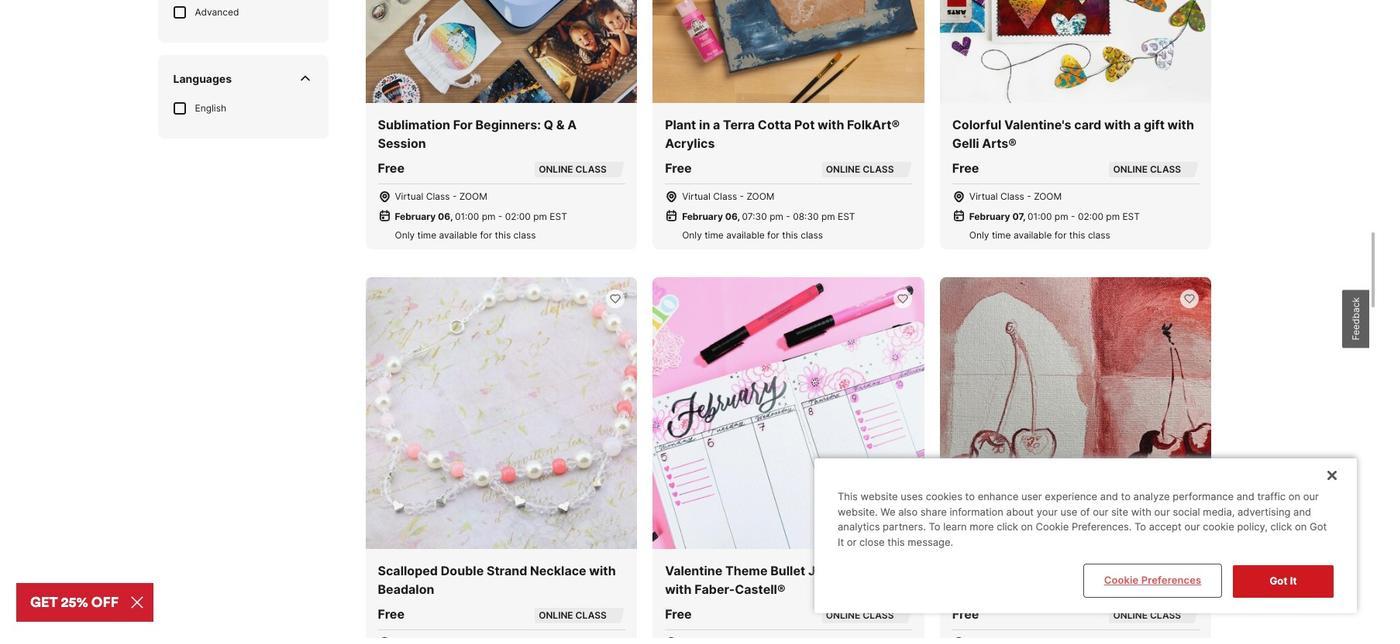Task type: locate. For each thing, give the bounding box(es) containing it.
a right begin
[[990, 582, 997, 597]]

1 only time available for this class from the left
[[395, 230, 536, 241]]

for for card
[[1055, 230, 1067, 241]]

we
[[881, 506, 895, 518]]

card
[[1074, 117, 1101, 133]]

2 horizontal spatial class
[[1088, 230, 1110, 241]]

1 vertical spatial got
[[1270, 575, 1288, 588]]

1 zoom from the left
[[459, 191, 487, 203]]

sublimation for beginners: q & a session
[[378, 117, 577, 151]]

1 horizontal spatial cookie
[[1104, 575, 1139, 587]]

time down 'february 06 , 07:30 pm - 08:30 pm est'
[[705, 230, 724, 241]]

virtual down "acrylics"
[[682, 191, 711, 203]]

theme
[[725, 563, 768, 579]]

2 horizontal spatial ,
[[1023, 211, 1025, 223]]

online class for sublimation for beginners: q & a session
[[539, 164, 607, 175]]

got it
[[1270, 575, 1297, 588]]

for down 'february 06 , 07:30 pm - 08:30 pm est'
[[767, 230, 779, 241]]

3 est from the left
[[1122, 211, 1140, 223]]

2 horizontal spatial virtual
[[969, 191, 998, 203]]

01:00
[[455, 211, 479, 223], [1028, 211, 1052, 223]]

2 horizontal spatial only time available for this class
[[969, 230, 1110, 241]]

class down "a"
[[575, 164, 607, 175]]

1 horizontal spatial time
[[705, 230, 724, 241]]

1 horizontal spatial ,
[[737, 211, 740, 223]]

virtual class - zoom for for
[[395, 191, 487, 203]]

free down begin
[[952, 607, 979, 622]]

2 horizontal spatial and
[[1293, 506, 1311, 518]]

1 horizontal spatial 02:00
[[1078, 211, 1103, 223]]

our up the 'accept'
[[1154, 506, 1170, 518]]

class down gift
[[1150, 164, 1181, 175]]

2 available from the left
[[726, 230, 765, 241]]

0 horizontal spatial a
[[713, 117, 720, 133]]

time for colorful valentine's card with a gift with gelli arts®
[[992, 230, 1011, 241]]

2 horizontal spatial est
[[1122, 211, 1140, 223]]

acrylic
[[952, 563, 995, 579]]

this down the partners.
[[887, 536, 905, 549]]

1 vertical spatial cookie
[[1104, 575, 1139, 587]]

online down folkart®
[[826, 164, 860, 175]]

and right "advertising"
[[1293, 506, 1311, 518]]

with inside this website uses cookies to enhance user experience and to analyze performance and traffic on our website. we also share information about your use of our site with our social media, advertising and analytics partners. to learn more click on cookie preferences. to accept our cookie policy, click on got it or close this message.
[[1131, 506, 1152, 518]]

virtual class - zoom for valentine's
[[969, 191, 1062, 203]]

1 horizontal spatial february
[[682, 211, 723, 223]]

1 horizontal spatial got
[[1310, 521, 1327, 533]]

uses
[[901, 491, 923, 503]]

with down valentine
[[665, 582, 692, 597]]

a right in on the top right of the page
[[713, 117, 720, 133]]

to up 'part'
[[1162, 563, 1174, 579]]

3 february from the left
[[969, 211, 1010, 223]]

2 horizontal spatial february
[[969, 211, 1010, 223]]

virtual class - zoom up 07 at right top
[[969, 191, 1062, 203]]

with down analyze
[[1131, 506, 1152, 518]]

0 horizontal spatial only time available for this class
[[395, 230, 536, 241]]

class for a
[[1088, 230, 1110, 241]]

heart image
[[609, 293, 622, 306], [1184, 293, 1196, 306]]

, for in
[[737, 211, 740, 223]]

free down session
[[378, 161, 405, 176]]

available
[[439, 230, 477, 241], [726, 230, 765, 241], [1014, 230, 1052, 241]]

monochromatic
[[1000, 582, 1095, 597]]

3 zoom from the left
[[1034, 191, 1062, 203]]

1 horizontal spatial zoom
[[747, 191, 775, 203]]

to
[[965, 491, 975, 503], [1121, 491, 1131, 503], [1162, 563, 1174, 579]]

3 only from the left
[[969, 230, 989, 241]]

available down 07:30
[[726, 230, 765, 241]]

online class down layout
[[826, 610, 894, 621]]

2 horizontal spatial only
[[969, 230, 989, 241]]

a left gift
[[1134, 117, 1141, 133]]

0 horizontal spatial and
[[1100, 491, 1118, 503]]

our
[[1303, 491, 1319, 503], [1093, 506, 1108, 518], [1154, 506, 1170, 518], [1184, 521, 1200, 533]]

1 horizontal spatial class
[[713, 191, 737, 203]]

0 horizontal spatial virtual
[[395, 191, 423, 203]]

on right policy,
[[1295, 521, 1307, 533]]

1 horizontal spatial for
[[767, 230, 779, 241]]

arts®
[[982, 136, 1017, 151]]

languages
[[173, 72, 232, 85]]

free down "acrylics"
[[665, 161, 692, 176]]

our right traffic
[[1303, 491, 1319, 503]]

0 horizontal spatial 02:00
[[505, 211, 531, 223]]

only time available for this class down february 07 , 01:00 pm - 02:00 pm est
[[969, 230, 1110, 241]]

and up site in the right of the page
[[1100, 491, 1118, 503]]

0 horizontal spatial 06
[[438, 211, 450, 223]]

scalloped
[[378, 563, 438, 579]]

2 horizontal spatial time
[[992, 230, 1011, 241]]

class for &
[[513, 230, 536, 241]]

est
[[550, 211, 567, 223], [838, 211, 855, 223], [1122, 211, 1140, 223]]

1 horizontal spatial heart image
[[1184, 293, 1196, 306]]

class down the 08:30
[[801, 230, 823, 241]]

1 for from the left
[[480, 230, 492, 241]]

1 virtual class - zoom from the left
[[395, 191, 487, 203]]

only time available for this class down 07:30
[[682, 230, 823, 241]]

class up 07 at right top
[[1000, 191, 1024, 203]]

media,
[[1203, 506, 1235, 518]]

1 horizontal spatial virtual class - zoom
[[682, 191, 775, 203]]

0 horizontal spatial ,
[[450, 211, 453, 223]]

two
[[1097, 563, 1123, 579]]

class for for
[[426, 191, 450, 203]]

1 horizontal spatial only
[[682, 230, 702, 241]]

virtual class - zoom up 07:30
[[682, 191, 775, 203]]

06
[[438, 211, 450, 223], [725, 211, 737, 223]]

online class down "a"
[[539, 164, 607, 175]]

0 horizontal spatial to
[[929, 521, 940, 533]]

1 class from the left
[[426, 191, 450, 203]]

free down gelli
[[952, 161, 979, 176]]

analyze
[[1133, 491, 1170, 503]]

1 heart image from the left
[[609, 293, 622, 306]]

2 , from the left
[[737, 211, 740, 223]]

for down february 06 , 01:00 pm - 02:00 pm est
[[480, 230, 492, 241]]

cookie
[[1203, 521, 1234, 533]]

this
[[495, 230, 511, 241], [782, 230, 798, 241], [1069, 230, 1085, 241], [887, 536, 905, 549]]

-
[[452, 191, 457, 203], [740, 191, 744, 203], [1027, 191, 1031, 203], [498, 211, 502, 223], [786, 211, 790, 223], [1071, 211, 1075, 223]]

class
[[426, 191, 450, 203], [713, 191, 737, 203], [1000, 191, 1024, 203]]

0 horizontal spatial zoom
[[459, 191, 487, 203]]

only time available for this class
[[395, 230, 536, 241], [682, 230, 823, 241], [969, 230, 1110, 241]]

online down journal
[[826, 610, 860, 621]]

website
[[861, 491, 898, 503]]

virtual down arts®
[[969, 191, 998, 203]]

2 virtual class - zoom from the left
[[682, 191, 775, 203]]

2 time from the left
[[705, 230, 724, 241]]

3 virtual from the left
[[969, 191, 998, 203]]

it down "advertising"
[[1290, 575, 1297, 588]]

click down about
[[997, 521, 1018, 533]]

analytics
[[838, 521, 880, 533]]

online class for scalloped double strand necklace with beadalon
[[539, 610, 607, 621]]

cookie
[[1036, 521, 1069, 533], [1104, 575, 1139, 587]]

2 virtual from the left
[[682, 191, 711, 203]]

online class for plant in a terra cotta pot with folkart® acrylics
[[826, 164, 894, 175]]

zoom for beginners:
[[459, 191, 487, 203]]

1 horizontal spatial 06
[[725, 211, 737, 223]]

february left 07:30
[[682, 211, 723, 223]]

cookies
[[926, 491, 962, 503]]

2 horizontal spatial to
[[1162, 563, 1174, 579]]

1 horizontal spatial to
[[1134, 521, 1146, 533]]

on down about
[[1021, 521, 1033, 533]]

2 horizontal spatial zoom
[[1034, 191, 1062, 203]]

3 available from the left
[[1014, 230, 1052, 241]]

1 virtual from the left
[[395, 191, 423, 203]]

click down "advertising"
[[1271, 521, 1292, 533]]

1 horizontal spatial est
[[838, 211, 855, 223]]

acrylic painting basics: two ways to begin a monochromatic painting, part i image
[[940, 278, 1212, 549]]

2 class from the left
[[801, 230, 823, 241]]

2 horizontal spatial for
[[1055, 230, 1067, 241]]

this down february 06 , 01:00 pm - 02:00 pm est
[[495, 230, 511, 241]]

it inside 'button'
[[1290, 575, 1297, 588]]

virtual class - zoom
[[395, 191, 487, 203], [682, 191, 775, 203], [969, 191, 1062, 203]]

0 vertical spatial got
[[1310, 521, 1327, 533]]

a inside acrylic painting basics: two ways to begin a monochromatic painting, part i
[[990, 582, 997, 597]]

1 horizontal spatial available
[[726, 230, 765, 241]]

0 horizontal spatial for
[[480, 230, 492, 241]]

online down painting,
[[1113, 610, 1148, 621]]

it left or
[[838, 536, 844, 549]]

2 february from the left
[[682, 211, 723, 223]]

for down february 07 , 01:00 pm - 02:00 pm est
[[1055, 230, 1067, 241]]

2 to from the left
[[1134, 521, 1146, 533]]

online class
[[539, 164, 607, 175], [826, 164, 894, 175], [1113, 164, 1181, 175], [539, 610, 607, 621], [826, 610, 894, 621], [1113, 610, 1181, 621]]

to up site in the right of the page
[[1121, 491, 1131, 503]]

2 heart image from the left
[[1184, 293, 1196, 306]]

1 time from the left
[[417, 230, 436, 241]]

only for plant in a terra cotta pot with folkart® acrylics
[[682, 230, 702, 241]]

0 horizontal spatial got
[[1270, 575, 1288, 588]]

sublimation for beginners: q & a session image
[[365, 0, 637, 103]]

february
[[395, 211, 436, 223], [682, 211, 723, 223], [969, 211, 1010, 223]]

class down folkart®
[[863, 164, 894, 175]]

our down the social
[[1184, 521, 1200, 533]]

scalloped double strand necklace with beadalon
[[378, 563, 616, 597]]

06 for for
[[438, 211, 450, 223]]

available down february 06 , 01:00 pm - 02:00 pm est
[[439, 230, 477, 241]]

08:30
[[793, 211, 819, 223]]

virtual for sublimation for beginners: q & a session
[[395, 191, 423, 203]]

on right traffic
[[1288, 491, 1300, 503]]

our up 'preferences.' on the right bottom
[[1093, 506, 1108, 518]]

0 horizontal spatial class
[[513, 230, 536, 241]]

0 horizontal spatial heart image
[[609, 293, 622, 306]]

0 horizontal spatial february
[[395, 211, 436, 223]]

3 virtual class - zoom from the left
[[969, 191, 1062, 203]]

1 horizontal spatial 01:00
[[1028, 211, 1052, 223]]

3 class from the left
[[1088, 230, 1110, 241]]

1 horizontal spatial click
[[1271, 521, 1292, 533]]

this for q
[[495, 230, 511, 241]]

class down necklace
[[575, 610, 607, 621]]

pm
[[482, 211, 496, 223], [533, 211, 547, 223], [770, 211, 783, 223], [821, 211, 835, 223], [1055, 211, 1068, 223], [1106, 211, 1120, 223]]

1 horizontal spatial to
[[1121, 491, 1131, 503]]

0 horizontal spatial class
[[426, 191, 450, 203]]

1 horizontal spatial virtual
[[682, 191, 711, 203]]

enhance
[[978, 491, 1019, 503]]

q
[[544, 117, 553, 133]]

3 only time available for this class from the left
[[969, 230, 1110, 241]]

virtual down session
[[395, 191, 423, 203]]

use
[[1060, 506, 1077, 518]]

online class down necklace
[[539, 610, 607, 621]]

class
[[513, 230, 536, 241], [801, 230, 823, 241], [1088, 230, 1110, 241]]

time down february 06 , 01:00 pm - 02:00 pm est
[[417, 230, 436, 241]]

with inside valentine theme bullet journal layout with faber-castell®
[[665, 582, 692, 597]]

1 to from the left
[[929, 521, 940, 533]]

cookie inside this website uses cookies to enhance user experience and to analyze performance and traffic on our website. we also share information about your use of our site with our social media, advertising and analytics partners. to learn more click on cookie preferences. to accept our cookie policy, click on got it or close this message.
[[1036, 521, 1069, 533]]

free
[[378, 161, 405, 176], [665, 161, 692, 176], [952, 161, 979, 176], [378, 607, 405, 622], [665, 607, 692, 622], [952, 607, 979, 622]]

online for &
[[539, 164, 573, 175]]

2 class from the left
[[713, 191, 737, 203]]

3 class from the left
[[1000, 191, 1024, 203]]

painting
[[998, 563, 1048, 579]]

bullet
[[770, 563, 805, 579]]

february down session
[[395, 211, 436, 223]]

2 only time available for this class from the left
[[682, 230, 823, 241]]

class down february 06 , 01:00 pm - 02:00 pm est
[[513, 230, 536, 241]]

1 01:00 from the left
[[455, 211, 479, 223]]

free down valentine
[[665, 607, 692, 622]]

online class down gift
[[1113, 164, 1181, 175]]

layout
[[857, 563, 898, 579]]

1 02:00 from the left
[[505, 211, 531, 223]]

it
[[838, 536, 844, 549], [1290, 575, 1297, 588]]

time down february 07 , 01:00 pm - 02:00 pm est
[[992, 230, 1011, 241]]

2 zoom from the left
[[747, 191, 775, 203]]

,
[[450, 211, 453, 223], [737, 211, 740, 223], [1023, 211, 1025, 223]]

policy,
[[1237, 521, 1268, 533]]

february left 07 at right top
[[969, 211, 1010, 223]]

performance
[[1173, 491, 1234, 503]]

and up "advertising"
[[1237, 491, 1254, 503]]

only for colorful valentine's card with a gift with gelli arts®
[[969, 230, 989, 241]]

class down layout
[[863, 610, 894, 621]]

zoom up 07:30
[[747, 191, 775, 203]]

social
[[1173, 506, 1200, 518]]

class for valentine theme bullet journal layout with faber-castell®
[[863, 610, 894, 621]]

online class for valentine theme bullet journal layout with faber-castell®
[[826, 610, 894, 621]]

cookie preferences
[[1104, 575, 1201, 587]]

session
[[378, 136, 426, 151]]

2 06 from the left
[[725, 211, 737, 223]]

0 horizontal spatial click
[[997, 521, 1018, 533]]

online down & in the top of the page
[[539, 164, 573, 175]]

1 vertical spatial it
[[1290, 575, 1297, 588]]

est for colorful valentine's card with a gift with gelli arts®
[[1122, 211, 1140, 223]]

free for scalloped double strand necklace with beadalon
[[378, 607, 405, 622]]

2 02:00 from the left
[[1078, 211, 1103, 223]]

heart image
[[896, 293, 909, 306]]

2 only from the left
[[682, 230, 702, 241]]

ways
[[1126, 563, 1159, 579]]

0 horizontal spatial time
[[417, 230, 436, 241]]

1 available from the left
[[439, 230, 477, 241]]

part
[[1154, 582, 1180, 597]]

online for ways
[[1113, 610, 1148, 621]]

this down the 08:30
[[782, 230, 798, 241]]

2 01:00 from the left
[[1028, 211, 1052, 223]]

01:00 for for
[[455, 211, 479, 223]]

1 est from the left
[[550, 211, 567, 223]]

got up got it 'button'
[[1310, 521, 1327, 533]]

class down 'part'
[[1150, 610, 1181, 621]]

faber-
[[694, 582, 735, 597]]

site
[[1111, 506, 1128, 518]]

2 horizontal spatial a
[[1134, 117, 1141, 133]]

0 horizontal spatial only
[[395, 230, 415, 241]]

february for colorful valentine's card with a gift with gelli arts®
[[969, 211, 1010, 223]]

online class down 'part'
[[1113, 610, 1181, 621]]

with right necklace
[[589, 563, 616, 579]]

0 vertical spatial cookie
[[1036, 521, 1069, 533]]

gift
[[1144, 117, 1165, 133]]

zoom for card
[[1034, 191, 1062, 203]]

with
[[818, 117, 844, 133], [1104, 117, 1131, 133], [1167, 117, 1194, 133], [1131, 506, 1152, 518], [589, 563, 616, 579], [665, 582, 692, 597]]

2 horizontal spatial class
[[1000, 191, 1024, 203]]

class for scalloped double strand necklace with beadalon
[[575, 610, 607, 621]]

3 , from the left
[[1023, 211, 1025, 223]]

to down share
[[929, 521, 940, 533]]

1 horizontal spatial it
[[1290, 575, 1297, 588]]

0 vertical spatial it
[[838, 536, 844, 549]]

online down necklace
[[539, 610, 573, 621]]

available down 07 at right top
[[1014, 230, 1052, 241]]

3 time from the left
[[992, 230, 1011, 241]]

virtual class - zoom for in
[[682, 191, 775, 203]]

0 horizontal spatial cookie
[[1036, 521, 1069, 533]]

free for colorful valentine's card with a gift with gelli arts®
[[952, 161, 979, 176]]

1 click from the left
[[997, 521, 1018, 533]]

0 horizontal spatial virtual class - zoom
[[395, 191, 487, 203]]

0 horizontal spatial it
[[838, 536, 844, 549]]

, for for
[[450, 211, 453, 223]]

zoom up february 07 , 01:00 pm - 02:00 pm est
[[1034, 191, 1062, 203]]

1 class from the left
[[513, 230, 536, 241]]

class up february 06 , 01:00 pm - 02:00 pm est
[[426, 191, 450, 203]]

2 est from the left
[[838, 211, 855, 223]]

with inside "plant in a terra cotta pot with folkart® acrylics"
[[818, 117, 844, 133]]

to up information
[[965, 491, 975, 503]]

0 horizontal spatial available
[[439, 230, 477, 241]]

user
[[1021, 491, 1042, 503]]

only for sublimation for beginners: q & a session
[[395, 230, 415, 241]]

1 , from the left
[[450, 211, 453, 223]]

gelli
[[952, 136, 979, 151]]

class down february 07 , 01:00 pm - 02:00 pm est
[[1088, 230, 1110, 241]]

1 horizontal spatial a
[[990, 582, 997, 597]]

a
[[713, 117, 720, 133], [1134, 117, 1141, 133], [990, 582, 997, 597]]

strand
[[487, 563, 527, 579]]

1 february from the left
[[395, 211, 436, 223]]

your
[[1037, 506, 1058, 518]]

0 horizontal spatial est
[[550, 211, 567, 223]]

time
[[417, 230, 436, 241], [705, 230, 724, 241], [992, 230, 1011, 241]]

0 horizontal spatial 01:00
[[455, 211, 479, 223]]

cotta
[[758, 117, 792, 133]]

class up 'february 06 , 07:30 pm - 08:30 pm est'
[[713, 191, 737, 203]]

online down gift
[[1113, 164, 1148, 175]]

2 horizontal spatial virtual class - zoom
[[969, 191, 1062, 203]]

to left the 'accept'
[[1134, 521, 1146, 533]]

accept
[[1149, 521, 1182, 533]]

tabler image
[[297, 71, 313, 86]]

free down beadalon
[[378, 607, 405, 622]]

3 for from the left
[[1055, 230, 1067, 241]]

zoom
[[459, 191, 487, 203], [747, 191, 775, 203], [1034, 191, 1062, 203]]

got down "advertising"
[[1270, 575, 1288, 588]]

1 horizontal spatial class
[[801, 230, 823, 241]]

1 only from the left
[[395, 230, 415, 241]]

online
[[539, 164, 573, 175], [826, 164, 860, 175], [1113, 164, 1148, 175], [539, 610, 573, 621], [826, 610, 860, 621], [1113, 610, 1148, 621]]

zoom up february 06 , 01:00 pm - 02:00 pm est
[[459, 191, 487, 203]]

online class down folkart®
[[826, 164, 894, 175]]

1 06 from the left
[[438, 211, 450, 223]]

double
[[441, 563, 484, 579]]

2 horizontal spatial available
[[1014, 230, 1052, 241]]

virtual class - zoom up february 06 , 01:00 pm - 02:00 pm est
[[395, 191, 487, 203]]

02:00
[[505, 211, 531, 223], [1078, 211, 1103, 223]]

only
[[395, 230, 415, 241], [682, 230, 702, 241], [969, 230, 989, 241]]

with right pot
[[818, 117, 844, 133]]

click
[[997, 521, 1018, 533], [1271, 521, 1292, 533]]

online for with
[[539, 610, 573, 621]]

time for plant in a terra cotta pot with folkart® acrylics
[[705, 230, 724, 241]]

1 horizontal spatial only time available for this class
[[682, 230, 823, 241]]

2 for from the left
[[767, 230, 779, 241]]

this down february 07 , 01:00 pm - 02:00 pm est
[[1069, 230, 1085, 241]]

this inside this website uses cookies to enhance user experience and to analyze performance and traffic on our website. we also share information about your use of our site with our social media, advertising and analytics partners. to learn more click on cookie preferences. to accept our cookie policy, click on got it or close this message.
[[887, 536, 905, 549]]

only time available for this class down february 06 , 01:00 pm - 02:00 pm est
[[395, 230, 536, 241]]

advertising
[[1238, 506, 1291, 518]]

06 for in
[[725, 211, 737, 223]]



Task type: vqa. For each thing, say whether or not it's contained in the screenshot.
Cookie
yes



Task type: describe. For each thing, give the bounding box(es) containing it.
for
[[453, 117, 473, 133]]

colorful
[[952, 117, 1001, 133]]

necklace
[[530, 563, 586, 579]]

5 pm from the left
[[1055, 211, 1068, 223]]

a
[[567, 117, 577, 133]]

available for in
[[726, 230, 765, 241]]

with right card
[[1104, 117, 1131, 133]]

valentine
[[665, 563, 723, 579]]

begin
[[952, 582, 987, 597]]

this website uses cookies to enhance user experience and to analyze performance and traffic on our website. we also share information about your use of our site with our social media, advertising and analytics partners. to learn more click on cookie preferences. to accept our cookie policy, click on got it or close this message.
[[838, 491, 1327, 549]]

learn
[[943, 521, 967, 533]]

in
[[699, 117, 710, 133]]

free for plant in a terra cotta pot with folkart® acrylics
[[665, 161, 692, 176]]

colorful valentine's card with a gift with gelli arts® image
[[940, 0, 1212, 103]]

2 click from the left
[[1271, 521, 1292, 533]]

virtual for plant in a terra cotta pot with folkart® acrylics
[[682, 191, 711, 203]]

class for cotta
[[801, 230, 823, 241]]

valentine's
[[1004, 117, 1071, 133]]

partners.
[[883, 521, 926, 533]]

terra
[[723, 117, 755, 133]]

class for in
[[713, 191, 737, 203]]

this
[[838, 491, 858, 503]]

2 pm from the left
[[533, 211, 547, 223]]

heart image for scalloped double strand necklace with beadalon
[[609, 293, 622, 306]]

for for a
[[767, 230, 779, 241]]

zoom for a
[[747, 191, 775, 203]]

class for valentine's
[[1000, 191, 1024, 203]]

only time available for this class for beginners:
[[395, 230, 536, 241]]

journal
[[808, 563, 854, 579]]

acrylic painting basics: two ways to begin a monochromatic painting, part i
[[952, 563, 1186, 597]]

scalloped double strand necklace with beadalon image
[[365, 278, 637, 549]]

got it button
[[1233, 566, 1334, 598]]

6 pm from the left
[[1106, 211, 1120, 223]]

share
[[920, 506, 947, 518]]

1 pm from the left
[[482, 211, 496, 223]]

website.
[[838, 506, 878, 518]]

with right gift
[[1167, 117, 1194, 133]]

07:30
[[742, 211, 767, 223]]

07
[[1012, 211, 1023, 223]]

02:00 for beginners:
[[505, 211, 531, 223]]

a inside the colorful valentine's card with a gift with gelli arts®
[[1134, 117, 1141, 133]]

4 pm from the left
[[821, 211, 835, 223]]

time for sublimation for beginners: q & a session
[[417, 230, 436, 241]]

pot
[[794, 117, 815, 133]]

plant in a terra cotta pot with folkart® acrylics
[[665, 117, 900, 151]]

close
[[859, 536, 885, 549]]

more
[[970, 521, 994, 533]]

castell®
[[735, 582, 785, 597]]

online class for acrylic painting basics: two ways to begin a monochromatic painting, part i
[[1113, 610, 1181, 621]]

&
[[556, 117, 565, 133]]

online for a
[[1113, 164, 1148, 175]]

or
[[847, 536, 857, 549]]

also
[[898, 506, 918, 518]]

this for with
[[1069, 230, 1085, 241]]

cookie preferences button
[[1085, 566, 1221, 597]]

for for beginners:
[[480, 230, 492, 241]]

valentine theme bullet journal layout with faber-castell® image
[[653, 278, 924, 549]]

plant
[[665, 117, 696, 133]]

this for terra
[[782, 230, 798, 241]]

with inside "scalloped double strand necklace with beadalon"
[[589, 563, 616, 579]]

got inside 'button'
[[1270, 575, 1288, 588]]

1 horizontal spatial and
[[1237, 491, 1254, 503]]

it inside this website uses cookies to enhance user experience and to analyze performance and traffic on our website. we also share information about your use of our site with our social media, advertising and analytics partners. to learn more click on cookie preferences. to accept our cookie policy, click on got it or close this message.
[[838, 536, 844, 549]]

of
[[1080, 506, 1090, 518]]

preferences
[[1141, 575, 1201, 587]]

painting,
[[1098, 582, 1151, 597]]

class for sublimation for beginners: q & a session
[[575, 164, 607, 175]]

free for valentine theme bullet journal layout with faber-castell®
[[665, 607, 692, 622]]

folkart®
[[847, 117, 900, 133]]

colorful valentine's card with a gift with gelli arts®
[[952, 117, 1194, 151]]

01:00 for valentine's
[[1028, 211, 1052, 223]]

sublimation
[[378, 117, 450, 133]]

est for plant in a terra cotta pot with folkart® acrylics
[[838, 211, 855, 223]]

a inside "plant in a terra cotta pot with folkart® acrylics"
[[713, 117, 720, 133]]

est for sublimation for beginners: q & a session
[[550, 211, 567, 223]]

about
[[1006, 506, 1034, 518]]

valentine theme bullet journal layout with faber-castell®
[[665, 563, 898, 597]]

experience
[[1045, 491, 1097, 503]]

acrylics
[[665, 136, 715, 151]]

free for sublimation for beginners: q & a session
[[378, 161, 405, 176]]

february 06 , 01:00 pm - 02:00 pm est
[[395, 211, 567, 223]]

available for for
[[439, 230, 477, 241]]

class for plant in a terra cotta pot with folkart® acrylics
[[863, 164, 894, 175]]

february for sublimation for beginners: q & a session
[[395, 211, 436, 223]]

, for valentine's
[[1023, 211, 1025, 223]]

only time available for this class for card
[[969, 230, 1110, 241]]

to inside acrylic painting basics: two ways to begin a monochromatic painting, part i
[[1162, 563, 1174, 579]]

english
[[195, 102, 226, 114]]

available for valentine's
[[1014, 230, 1052, 241]]

beadalon
[[378, 582, 434, 597]]

heart image for acrylic painting basics: two ways to begin a monochromatic painting, part i
[[1184, 293, 1196, 306]]

online for cotta
[[826, 164, 860, 175]]

information
[[950, 506, 1004, 518]]

virtual for colorful valentine's card with a gift with gelli arts®
[[969, 191, 998, 203]]

i
[[1182, 582, 1186, 597]]

3 pm from the left
[[770, 211, 783, 223]]

class for colorful valentine's card with a gift with gelli arts®
[[1150, 164, 1181, 175]]

cookie inside button
[[1104, 575, 1139, 587]]

online class for colorful valentine's card with a gift with gelli arts®
[[1113, 164, 1181, 175]]

beginners:
[[475, 117, 541, 133]]

class for acrylic painting basics: two ways to begin a monochromatic painting, part i
[[1150, 610, 1181, 621]]

got inside this website uses cookies to enhance user experience and to analyze performance and traffic on our website. we also share information about your use of our site with our social media, advertising and analytics partners. to learn more click on cookie preferences. to accept our cookie policy, click on got it or close this message.
[[1310, 521, 1327, 533]]

february 06 , 07:30 pm - 08:30 pm est
[[682, 211, 855, 223]]

february for plant in a terra cotta pot with folkart® acrylics
[[682, 211, 723, 223]]

online for layout
[[826, 610, 860, 621]]

message.
[[908, 536, 953, 549]]

free for acrylic painting basics: two ways to begin a monochromatic painting, part i
[[952, 607, 979, 622]]

0 horizontal spatial to
[[965, 491, 975, 503]]

plant in a terra cotta pot with folkart® acrylics image
[[653, 0, 924, 103]]

preferences.
[[1072, 521, 1132, 533]]

advanced
[[195, 6, 239, 18]]

february 07 , 01:00 pm - 02:00 pm est
[[969, 211, 1140, 223]]

traffic
[[1257, 491, 1286, 503]]

02:00 for card
[[1078, 211, 1103, 223]]

basics:
[[1051, 563, 1094, 579]]

only time available for this class for a
[[682, 230, 823, 241]]



